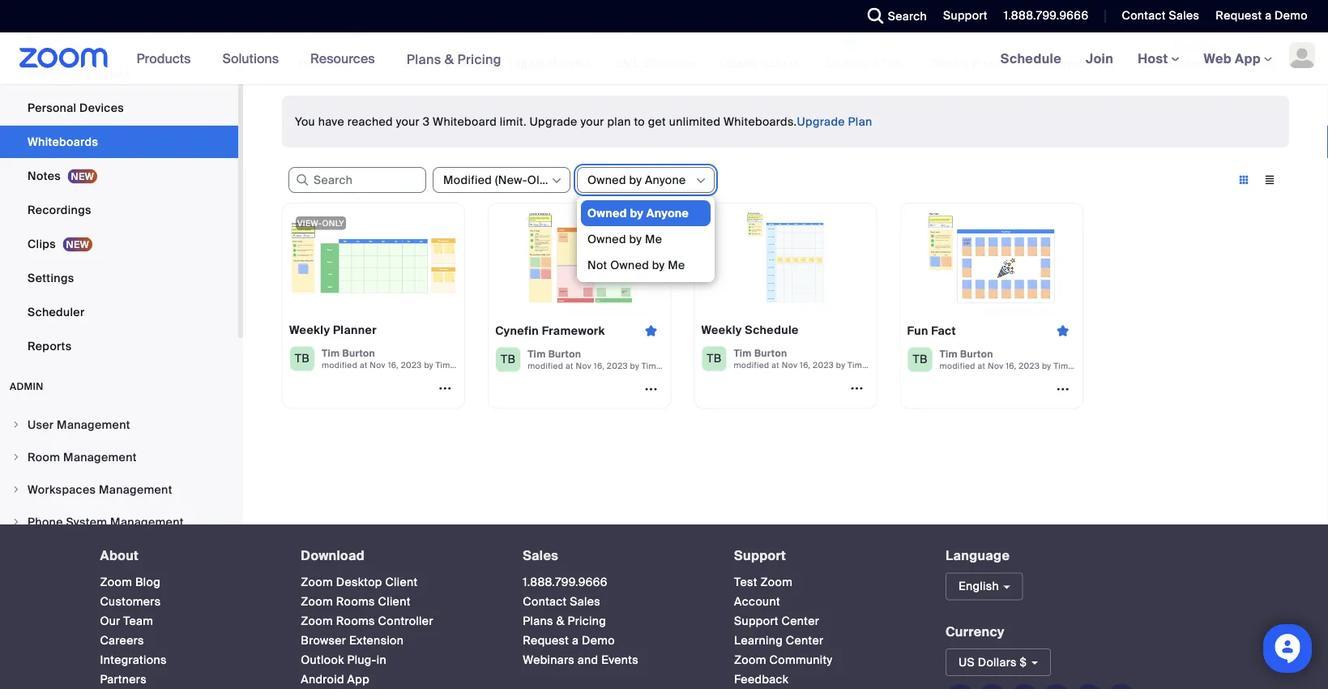 Task type: vqa. For each thing, say whether or not it's contained in the screenshot.
add image
no



Task type: locate. For each thing, give the bounding box(es) containing it.
and inside 1.888.799.9666 contact sales plans & pricing request a demo webinars and events
[[578, 653, 599, 668]]

right image left user
[[11, 420, 21, 430]]

by down to in the left of the page
[[630, 172, 642, 187]]

side navigation navigation
[[0, 0, 243, 604]]

1 vertical spatial cynefin
[[496, 323, 539, 338]]

personal for personal devices
[[28, 100, 76, 115]]

get
[[648, 114, 666, 129]]

1 vertical spatial support
[[735, 547, 787, 564]]

support link up twist
[[932, 0, 992, 32]]

contact up host
[[1122, 8, 1166, 23]]

at inside fun fact, modified at nov 16, 2023 by tim burton, link, starred element
[[978, 361, 986, 371]]

tim burton modified at nov 16, 2023 by tim burton down fun fact application
[[940, 347, 1098, 371]]

tim burton modified at nov 16, 2023 by tim burton down cynefin framework application
[[528, 347, 686, 371]]

thumbnail of weekly schedule image
[[702, 210, 870, 305]]

digital marketing canvas element
[[506, 55, 647, 71]]

uml class diagram element
[[611, 55, 724, 71]]

weekly schedule inside 'element'
[[720, 56, 814, 71]]

right image inside the user management menu item
[[11, 420, 21, 430]]

1 vertical spatial planner
[[333, 323, 377, 338]]

at inside the cynefin framework, modified at nov 16, 2023 by tim burton, link, starred element
[[566, 361, 574, 371]]

1 vertical spatial anyone
[[647, 206, 689, 221]]

1 rooms from the top
[[336, 594, 375, 609]]

right image inside room management menu item
[[11, 452, 21, 462]]

2 personal from the top
[[28, 100, 76, 115]]

1 right image from the top
[[11, 420, 21, 430]]

schedule inside 'element'
[[762, 56, 814, 71]]

thumbnail of fun fact image
[[908, 210, 1076, 305]]

phone down workspaces
[[28, 514, 63, 529]]

16, for more options for weekly schedule image
[[800, 360, 811, 370]]

zoom rooms controller link
[[301, 614, 434, 629]]

2 right image from the top
[[11, 452, 21, 462]]

0 vertical spatial anyone
[[645, 172, 686, 187]]

tim burton modified at nov 16, 2023 by tim burton inside weekly planner, modified at nov 16, 2023 by tim burton, link element
[[322, 347, 480, 370]]

by down owned by me
[[653, 257, 665, 272]]

grid mode, selected image
[[1232, 173, 1257, 187]]

0 vertical spatial framework
[[1186, 56, 1247, 71]]

0 horizontal spatial fun fact
[[298, 56, 346, 71]]

2 rooms from the top
[[336, 614, 375, 629]]

admin menu menu
[[0, 409, 238, 604]]

0 vertical spatial phone
[[28, 32, 63, 47]]

2 vertical spatial sales
[[570, 594, 601, 609]]

0 vertical spatial cynefin framework
[[1142, 56, 1247, 71]]

management for room management
[[63, 450, 137, 465]]

whiteboards link
[[0, 126, 238, 158]]

right image inside the phone system management menu item
[[11, 517, 21, 527]]

right image for phone system management
[[11, 517, 21, 527]]

sales inside 1.888.799.9666 contact sales plans & pricing request a demo webinars and events
[[570, 594, 601, 609]]

tim burton modified at nov 16, 2023 by tim burton inside weekly schedule, modified at nov 16, 2023 by tim burton, link element
[[734, 347, 892, 370]]

me up the not owned by me
[[645, 231, 663, 246]]

1 vertical spatial me
[[668, 257, 686, 272]]

1 horizontal spatial 1.888.799.9666
[[1004, 8, 1089, 23]]

account link
[[735, 594, 781, 609]]

plans up webinars
[[523, 614, 554, 629]]

cynefin framework inside cynefin framework element
[[1142, 56, 1247, 71]]

and left the events on the bottom
[[578, 653, 599, 668]]

phone inside menu item
[[28, 514, 63, 529]]

meetings navigation
[[989, 32, 1329, 86]]

1 vertical spatial client
[[378, 594, 411, 609]]

at
[[360, 360, 368, 370], [772, 360, 780, 370], [566, 361, 574, 371], [978, 361, 986, 371]]

more options for fun fact image
[[1051, 382, 1076, 396]]

right image left system
[[11, 517, 21, 527]]

contact inside 1.888.799.9666 contact sales plans & pricing request a demo webinars and events
[[523, 594, 567, 609]]

plans
[[407, 50, 441, 67], [523, 614, 554, 629]]

1 vertical spatial request
[[523, 633, 569, 648]]

modified for the cynefin framework, modified at nov 16, 2023 by tim burton, link, starred element
[[528, 361, 564, 371]]

resources button
[[311, 32, 382, 84]]

right image for workspaces management
[[11, 485, 21, 495]]

anyone
[[645, 172, 686, 187], [647, 206, 689, 221]]

tb for the cynefin framework, modified at nov 16, 2023 by tim burton, link, starred element
[[501, 352, 516, 367]]

plan
[[848, 114, 873, 129]]

nov for more options for weekly planner icon
[[370, 360, 386, 370]]

cynefin
[[1142, 56, 1183, 71], [496, 323, 539, 338]]

weekly schedule down thumbnail of weekly schedule
[[702, 323, 799, 338]]

at for more options for weekly planner icon
[[360, 360, 368, 370]]

0 horizontal spatial fact
[[322, 56, 346, 71]]

management up room management at the bottom
[[57, 417, 130, 432]]

not owned by me
[[588, 257, 686, 272]]

1 vertical spatial contact
[[523, 594, 567, 609]]

2 phone from the top
[[28, 514, 63, 529]]

anyone down owned by anyone popup button
[[647, 206, 689, 221]]

currency
[[946, 623, 1005, 640]]

support for support link above 'test zoom' link
[[735, 547, 787, 564]]

1 vertical spatial weekly planner
[[289, 323, 377, 338]]

canvas inside button
[[521, 56, 562, 71]]

0 horizontal spatial cynefin framework
[[496, 323, 605, 338]]

hide options image
[[695, 174, 708, 187]]

0 vertical spatial me
[[645, 231, 663, 246]]

tb inside fun fact, modified at nov 16, 2023 by tim burton, link, starred element
[[913, 352, 928, 367]]

1 phone from the top
[[28, 32, 63, 47]]

planner right twist
[[973, 56, 1015, 71]]

show
[[825, 56, 855, 71]]

1 vertical spatial rooms
[[336, 614, 375, 629]]

click to unstar the whiteboard cynefin framework image
[[638, 323, 664, 339]]

1 vertical spatial owned by anyone
[[588, 206, 689, 221]]

learning center link
[[735, 633, 824, 648]]

upgrade
[[530, 114, 578, 129], [797, 114, 845, 129]]

owned
[[588, 172, 627, 187], [588, 206, 627, 221], [588, 231, 627, 246], [611, 257, 650, 272]]

0 horizontal spatial request
[[523, 633, 569, 648]]

more options for cynefin framework image
[[638, 382, 664, 396]]

resources
[[311, 50, 375, 67]]

more options for weekly schedule image
[[844, 381, 870, 395]]

owned inside owned by anyone popup button
[[588, 172, 627, 187]]

solutions
[[222, 50, 279, 67]]

tb
[[295, 351, 310, 366], [707, 351, 722, 366], [501, 352, 516, 367], [913, 352, 928, 367]]

plans & pricing link
[[407, 50, 502, 67], [407, 50, 502, 67], [523, 614, 606, 629]]

weekly planner button
[[927, 0, 1025, 71]]

demo up the webinars and events link
[[582, 633, 615, 648]]

fun fact button
[[295, 0, 392, 71]]

right image
[[11, 420, 21, 430], [11, 452, 21, 462], [11, 485, 21, 495], [11, 517, 21, 527]]

contact
[[1122, 8, 1166, 23], [523, 594, 567, 609]]

1 upgrade from the left
[[530, 114, 578, 129]]

0 vertical spatial plans
[[407, 50, 441, 67]]

1 horizontal spatial learning
[[735, 633, 783, 648]]

support up the "weekly planner" element
[[944, 8, 988, 23]]

owned by anyone down to in the left of the page
[[588, 172, 686, 187]]

0 vertical spatial client
[[385, 575, 418, 590]]

thumbnail of cynefin framework image
[[496, 210, 664, 305]]

1 vertical spatial phone
[[28, 514, 63, 529]]

& left experience
[[445, 50, 454, 67]]

1 vertical spatial &
[[557, 614, 565, 629]]

1 vertical spatial 1.888.799.9666
[[523, 575, 608, 590]]

a inside 1.888.799.9666 contact sales plans & pricing request a demo webinars and events
[[572, 633, 579, 648]]

1 vertical spatial personal
[[28, 100, 76, 115]]

phone
[[28, 32, 63, 47], [28, 514, 63, 529]]

weekly schedule button
[[717, 0, 814, 71]]

1 horizontal spatial upgrade
[[797, 114, 845, 129]]

fun fact
[[298, 56, 346, 71], [908, 323, 957, 338]]

1 owned by anyone from the top
[[588, 172, 686, 187]]

1 horizontal spatial app
[[1236, 50, 1261, 67]]

click to unstar the whiteboard fun fact image
[[1051, 323, 1076, 339]]

0 vertical spatial learning
[[404, 56, 452, 71]]

0 vertical spatial personal
[[28, 66, 76, 81]]

1 horizontal spatial sales
[[570, 594, 601, 609]]

cynefin inside button
[[1142, 56, 1183, 71]]

2 horizontal spatial a
[[1266, 8, 1272, 23]]

client
[[385, 575, 418, 590], [378, 594, 411, 609]]

support link up the "weekly planner" element
[[944, 8, 988, 23]]

fact inside button
[[322, 56, 346, 71]]

clips link
[[0, 228, 238, 260]]

0 vertical spatial pricing
[[458, 50, 502, 67]]

0 vertical spatial support
[[944, 8, 988, 23]]

0 horizontal spatial learning
[[404, 56, 452, 71]]

1 vertical spatial weekly schedule
[[702, 323, 799, 338]]

right image inside 'workspaces management' menu item
[[11, 485, 21, 495]]

our
[[100, 614, 120, 629]]

me right not at the left
[[668, 257, 686, 272]]

more options for weekly planner image
[[432, 381, 458, 395]]

4 right image from the top
[[11, 517, 21, 527]]

0 horizontal spatial framework
[[542, 323, 605, 338]]

personal up personal devices
[[28, 66, 76, 81]]

1 canvas from the left
[[521, 56, 562, 71]]

1.888.799.9666
[[1004, 8, 1089, 23], [523, 575, 608, 590]]

2 upgrade from the left
[[797, 114, 845, 129]]

tim burton modified at nov 16, 2023 by tim burton for more options for weekly planner icon
[[322, 347, 480, 370]]

0 vertical spatial demo
[[1275, 8, 1309, 23]]

1 vertical spatial fun fact
[[908, 323, 957, 338]]

managem
[[1281, 56, 1329, 71]]

only
[[322, 218, 345, 228]]

weekly inside 'element'
[[720, 56, 759, 71]]

1.888.799.9666 down sales link
[[523, 575, 608, 590]]

0 horizontal spatial planner
[[333, 323, 377, 338]]

0 horizontal spatial &
[[445, 50, 454, 67]]

0 horizontal spatial your
[[396, 114, 420, 129]]

management down room management menu item
[[99, 482, 172, 497]]

weekly schedule, modified at nov 16, 2023 by tim burton, link element
[[694, 203, 892, 409]]

0 vertical spatial fact
[[322, 56, 346, 71]]

whiteboards
[[28, 134, 98, 149]]

weekly schedule element
[[717, 55, 814, 71]]

1 vertical spatial demo
[[582, 633, 615, 648]]

phone for phone system management
[[28, 514, 63, 529]]

tb inside weekly planner, modified at nov 16, 2023 by tim burton, link element
[[295, 351, 310, 366]]

center up community
[[786, 633, 824, 648]]

0 horizontal spatial plans
[[407, 50, 441, 67]]

& down "1.888.799.9666" link
[[557, 614, 565, 629]]

center up learning center link
[[782, 614, 820, 629]]

support down account
[[735, 614, 779, 629]]

show and tell with a twist element
[[822, 55, 968, 71]]

support link up 'test zoom' link
[[735, 547, 787, 564]]

weekly planner
[[931, 56, 1015, 71], [289, 323, 377, 338]]

1 vertical spatial a
[[930, 56, 936, 71]]

$
[[1020, 655, 1027, 670]]

zoom
[[100, 575, 132, 590], [301, 575, 333, 590], [761, 575, 793, 590], [301, 594, 333, 609], [301, 614, 333, 629], [735, 653, 767, 668]]

asset managem
[[1247, 56, 1329, 71]]

modified for weekly schedule, modified at nov 16, 2023 by tim burton, link element
[[734, 360, 770, 370]]

at inside weekly schedule, modified at nov 16, 2023 by tim burton, link element
[[772, 360, 780, 370]]

tb for fun fact, modified at nov 16, 2023 by tim burton, link, starred element
[[913, 352, 928, 367]]

0 vertical spatial a
[[1266, 8, 1272, 23]]

reports
[[28, 338, 72, 353]]

rooms down desktop
[[336, 594, 375, 609]]

0 vertical spatial &
[[445, 50, 454, 67]]

0 horizontal spatial app
[[347, 672, 370, 687]]

zoom logo image
[[19, 48, 108, 68]]

banner containing products
[[0, 32, 1329, 86]]

by inside popup button
[[630, 172, 642, 187]]

0 vertical spatial cynefin
[[1142, 56, 1183, 71]]

management for workspaces management
[[99, 482, 172, 497]]

learning down support center link
[[735, 633, 783, 648]]

and left the tell
[[858, 56, 879, 71]]

plans up 3
[[407, 50, 441, 67]]

1 horizontal spatial your
[[581, 114, 605, 129]]

1 horizontal spatial fact
[[932, 323, 957, 338]]

notes link
[[0, 160, 238, 192]]

management up workspaces management
[[63, 450, 137, 465]]

phone up 'zoom logo'
[[28, 32, 63, 47]]

2 vertical spatial support
[[735, 614, 779, 629]]

schedule
[[1001, 50, 1062, 67], [762, 56, 814, 71], [745, 323, 799, 338]]

sales up "1.888.799.9666" link
[[523, 547, 559, 564]]

0 vertical spatial 1.888.799.9666
[[1004, 8, 1089, 23]]

cynefin framework application
[[496, 318, 664, 343]]

customers link
[[100, 594, 161, 609]]

tim burton modified at nov 16, 2023 by tim burton for more options for weekly schedule image
[[734, 347, 892, 370]]

phone inside personal menu menu
[[28, 32, 63, 47]]

1 horizontal spatial planner
[[973, 56, 1015, 71]]

0 horizontal spatial canvas
[[521, 56, 562, 71]]

0 horizontal spatial upgrade
[[530, 114, 578, 129]]

1.888.799.9666 button up laboratory
[[992, 0, 1093, 32]]

sales
[[1169, 8, 1200, 23], [523, 547, 559, 564], [570, 594, 601, 609]]

feedback
[[735, 672, 789, 687]]

contact down "1.888.799.9666" link
[[523, 594, 567, 609]]

fun inside application
[[908, 323, 929, 338]]

fact inside application
[[932, 323, 957, 338]]

app right web
[[1236, 50, 1261, 67]]

tb for weekly schedule, modified at nov 16, 2023 by tim burton, link element
[[707, 351, 722, 366]]

upgrade left plan
[[797, 114, 845, 129]]

demo inside 1.888.799.9666 contact sales plans & pricing request a demo webinars and events
[[582, 633, 615, 648]]

app down plug-
[[347, 672, 370, 687]]

anyone left 'hide options' icon
[[645, 172, 686, 187]]

0 horizontal spatial a
[[572, 633, 579, 648]]

modified for weekly planner, modified at nov 16, 2023 by tim burton, link element
[[322, 360, 358, 370]]

app inside zoom desktop client zoom rooms client zoom rooms controller browser extension outlook plug-in android app
[[347, 672, 370, 687]]

support up 'test zoom' link
[[735, 547, 787, 564]]

owned by anyone inside popup button
[[588, 172, 686, 187]]

nov for more options for fun fact icon
[[988, 361, 1004, 371]]

1 vertical spatial fun
[[908, 323, 929, 338]]

0 horizontal spatial cynefin
[[496, 323, 539, 338]]

1 horizontal spatial pricing
[[568, 614, 606, 629]]

your left 3
[[396, 114, 420, 129]]

1.888.799.9666 for 1.888.799.9666 contact sales plans & pricing request a demo webinars and events
[[523, 575, 608, 590]]

upgrade right the limit.
[[530, 114, 578, 129]]

tim burton modified at nov 16, 2023 by tim burton inside fun fact, modified at nov 16, 2023 by tim burton, link, starred element
[[940, 347, 1098, 371]]

android app link
[[301, 672, 370, 687]]

2 your from the left
[[581, 114, 605, 129]]

1 horizontal spatial request
[[1216, 8, 1263, 23]]

me
[[645, 231, 663, 246], [668, 257, 686, 272]]

learning up 3
[[404, 56, 452, 71]]

request up web app dropdown button
[[1216, 8, 1263, 23]]

language
[[946, 547, 1010, 564]]

0 horizontal spatial contact
[[523, 594, 567, 609]]

admin
[[10, 380, 44, 393]]

0 vertical spatial weekly schedule
[[720, 56, 814, 71]]

1 horizontal spatial canvas
[[606, 56, 647, 71]]

2 vertical spatial a
[[572, 633, 579, 648]]

fact
[[322, 56, 346, 71], [932, 323, 957, 338]]

1 horizontal spatial a
[[930, 56, 936, 71]]

cynefin inside application
[[496, 323, 539, 338]]

a up the webinars and events link
[[572, 633, 579, 648]]

owned up owned by me
[[588, 206, 627, 221]]

rooms down zoom rooms client link
[[336, 614, 375, 629]]

0 vertical spatial planner
[[973, 56, 1015, 71]]

center
[[782, 614, 820, 629], [786, 633, 824, 648]]

1 vertical spatial and
[[578, 653, 599, 668]]

at inside weekly planner, modified at nov 16, 2023 by tim burton, link element
[[360, 360, 368, 370]]

app
[[1236, 50, 1261, 67], [347, 672, 370, 687]]

by up more options for weekly planner icon
[[424, 360, 434, 370]]

fun fact element
[[295, 55, 392, 71]]

personal
[[28, 66, 76, 81], [28, 100, 76, 115]]

0 horizontal spatial pricing
[[458, 50, 502, 67]]

at for more options for weekly schedule image
[[772, 360, 780, 370]]

1 horizontal spatial plans
[[523, 614, 554, 629]]

sales up cynefin framework element
[[1169, 8, 1200, 23]]

0 vertical spatial weekly planner
[[931, 56, 1015, 71]]

integrations
[[100, 653, 167, 668]]

personal menu menu
[[0, 0, 238, 364]]

product information navigation
[[125, 32, 514, 86]]

request
[[1216, 8, 1263, 23], [523, 633, 569, 648]]

fun inside button
[[298, 56, 319, 71]]

english
[[959, 579, 1000, 594]]

1 vertical spatial pricing
[[568, 614, 606, 629]]

1 horizontal spatial weekly planner
[[931, 56, 1015, 71]]

modified for fun fact, modified at nov 16, 2023 by tim burton, link, starred element
[[940, 361, 976, 371]]

at for more options for cynefin framework icon
[[566, 361, 574, 371]]

old)
[[528, 172, 550, 187]]

fun fact, modified at nov 16, 2023 by tim burton, link, starred element
[[900, 203, 1098, 409]]

1 vertical spatial plans
[[523, 614, 554, 629]]

whiteboard
[[433, 114, 497, 129]]

workspaces management menu item
[[0, 474, 238, 505]]

framework inside application
[[542, 323, 605, 338]]

by up the not owned by me
[[630, 231, 642, 246]]

recordings
[[28, 202, 91, 217]]

cynefin framework
[[1142, 56, 1247, 71], [496, 323, 605, 338]]

1.888.799.9666 inside 1.888.799.9666 contact sales plans & pricing request a demo webinars and events
[[523, 575, 608, 590]]

16, for more options for weekly planner icon
[[388, 360, 399, 370]]

owned by anyone button
[[588, 168, 694, 192]]

personal up whiteboards
[[28, 100, 76, 115]]

download
[[301, 547, 365, 564]]

tim burton modified at nov 16, 2023 by tim burton inside the cynefin framework, modified at nov 16, 2023 by tim burton, link, starred element
[[528, 347, 686, 371]]

2 canvas from the left
[[606, 56, 647, 71]]

zoom community link
[[735, 653, 833, 668]]

modified
[[443, 172, 492, 187]]

weekly
[[720, 56, 759, 71], [931, 56, 970, 71], [289, 323, 330, 338], [702, 323, 742, 338]]

weekly schedule up whiteboards.
[[720, 56, 814, 71]]

scheduler
[[28, 304, 85, 319]]

owned by anyone up owned by me
[[588, 206, 689, 221]]

16, for more options for cynefin framework icon
[[594, 361, 605, 371]]

owned right show options "icon"
[[588, 172, 627, 187]]

owned by anyone
[[588, 172, 686, 187], [588, 206, 689, 221]]

0 vertical spatial fun fact
[[298, 56, 346, 71]]

planner down thumbnail of weekly planner
[[333, 323, 377, 338]]

management inside menu item
[[63, 450, 137, 465]]

0 vertical spatial sales
[[1169, 8, 1200, 23]]

personal contacts link
[[0, 58, 238, 90]]

room management
[[28, 450, 137, 465]]

request a demo
[[1216, 8, 1309, 23]]

request up webinars
[[523, 633, 569, 648]]

1 horizontal spatial fun
[[908, 323, 929, 338]]

right image left room
[[11, 452, 21, 462]]

digital marketing canvas
[[509, 56, 647, 71]]

1 personal from the top
[[28, 66, 76, 81]]

scheduler link
[[0, 296, 238, 328]]

personal contacts
[[28, 66, 130, 81]]

download link
[[301, 547, 365, 564]]

by up more options for fun fact icon
[[1043, 361, 1052, 371]]

banner
[[0, 32, 1329, 86]]

support for support link on top of the "weekly planner" element
[[944, 8, 988, 23]]

2023 for more options for cynefin framework icon
[[607, 361, 628, 371]]

a right with
[[930, 56, 936, 71]]

canvas inside button
[[606, 56, 647, 71]]

learning experience canvas element
[[401, 55, 562, 71]]

show options image
[[550, 174, 563, 187]]

tb inside the cynefin framework, modified at nov 16, 2023 by tim burton, link, starred element
[[501, 352, 516, 367]]

support link
[[932, 0, 992, 32], [944, 8, 988, 23], [735, 547, 787, 564]]

0 horizontal spatial fun
[[298, 56, 319, 71]]

0 vertical spatial fun
[[298, 56, 319, 71]]

tell
[[882, 56, 901, 71]]

1 horizontal spatial and
[[858, 56, 879, 71]]

canvas for digital marketing canvas
[[606, 56, 647, 71]]

0 horizontal spatial 1.888.799.9666
[[523, 575, 608, 590]]

1 horizontal spatial framework
[[1186, 56, 1247, 71]]

tim burton modified at nov 16, 2023 by tim burton up more options for weekly schedule image
[[734, 347, 892, 370]]

1 vertical spatial framework
[[542, 323, 605, 338]]

0 vertical spatial rooms
[[336, 594, 375, 609]]

reached
[[348, 114, 393, 129]]

a up the asset
[[1266, 8, 1272, 23]]

asset management element
[[1244, 55, 1329, 71]]

learning experience canvas button
[[401, 0, 562, 71]]

tim burton modified at nov 16, 2023 by tim burton up more options for weekly planner icon
[[322, 347, 480, 370]]

our team link
[[100, 614, 153, 629]]

1 horizontal spatial cynefin framework
[[1142, 56, 1247, 71]]

3 right image from the top
[[11, 485, 21, 495]]

sales down "1.888.799.9666" link
[[570, 594, 601, 609]]

owned by me
[[588, 231, 663, 246]]

0 vertical spatial contact
[[1122, 8, 1166, 23]]

list box
[[581, 200, 711, 278]]

1 horizontal spatial cynefin
[[1142, 56, 1183, 71]]

pricing inside product information navigation
[[458, 50, 502, 67]]

1.888.799.9666 up schedule link at the top right
[[1004, 8, 1089, 23]]

right image left workspaces
[[11, 485, 21, 495]]

demo up profile picture
[[1275, 8, 1309, 23]]

tb inside weekly schedule, modified at nov 16, 2023 by tim burton, link element
[[707, 351, 722, 366]]

your left plan
[[581, 114, 605, 129]]

by up more options for cynefin framework icon
[[630, 361, 640, 371]]



Task type: describe. For each thing, give the bounding box(es) containing it.
at for more options for fun fact icon
[[978, 361, 986, 371]]

english button
[[946, 573, 1024, 600]]

to
[[634, 114, 645, 129]]

1 vertical spatial center
[[786, 633, 824, 648]]

canvas for learning experience canvas
[[521, 56, 562, 71]]

with
[[904, 56, 927, 71]]

0 horizontal spatial weekly planner
[[289, 323, 377, 338]]

you
[[295, 114, 315, 129]]

1.888.799.9666 button up schedule link at the top right
[[1004, 8, 1089, 23]]

in
[[377, 653, 387, 668]]

asset managem button
[[1244, 0, 1329, 71]]

account
[[735, 594, 781, 609]]

plans inside product information navigation
[[407, 50, 441, 67]]

learning inside button
[[404, 56, 452, 71]]

fun fact inside application
[[908, 323, 957, 338]]

& inside 1.888.799.9666 contact sales plans & pricing request a demo webinars and events
[[557, 614, 565, 629]]

have
[[318, 114, 345, 129]]

nov for more options for weekly schedule image
[[782, 360, 798, 370]]

1 horizontal spatial demo
[[1275, 8, 1309, 23]]

phone system management menu item
[[0, 507, 238, 538]]

cynefin framework, modified at nov 16, 2023 by tim burton, link, starred element
[[488, 203, 686, 409]]

by up more options for weekly schedule image
[[837, 360, 846, 370]]

weekly planner element
[[927, 55, 1025, 71]]

us
[[959, 655, 975, 670]]

Search text field
[[289, 167, 426, 193]]

management for user management
[[57, 417, 130, 432]]

zoom desktop client link
[[301, 575, 418, 590]]

phone link
[[0, 24, 238, 56]]

anyone inside list box
[[647, 206, 689, 221]]

plan
[[608, 114, 631, 129]]

fun fact inside button
[[298, 56, 346, 71]]

digital
[[509, 56, 545, 71]]

customers
[[100, 594, 161, 609]]

class
[[643, 56, 674, 71]]

products
[[137, 50, 191, 67]]

profile picture image
[[1290, 42, 1316, 68]]

learning inside test zoom account support center learning center zoom community feedback
[[735, 633, 783, 648]]

report
[[1099, 56, 1136, 71]]

uml
[[615, 56, 640, 71]]

digital marketing canvas button
[[506, 0, 647, 71]]

zoom blog customers our team careers integrations partners
[[100, 575, 167, 687]]

blog
[[135, 575, 161, 590]]

clips
[[28, 236, 56, 251]]

integrations link
[[100, 653, 167, 668]]

diagram
[[677, 56, 724, 71]]

zoom desktop client zoom rooms client zoom rooms controller browser extension outlook plug-in android app
[[301, 575, 434, 687]]

thumbnail of weekly planner image
[[289, 210, 458, 305]]

1 horizontal spatial contact
[[1122, 8, 1166, 23]]

marketing
[[548, 56, 603, 71]]

nov for more options for cynefin framework icon
[[576, 361, 592, 371]]

dollars
[[978, 655, 1017, 670]]

owned up not at the left
[[588, 231, 627, 246]]

web app button
[[1204, 50, 1273, 67]]

owned down owned by me
[[611, 257, 650, 272]]

user management
[[28, 417, 130, 432]]

tim burton modified at nov 16, 2023 by tim burton for more options for fun fact icon
[[940, 347, 1098, 371]]

schedule inside meetings navigation
[[1001, 50, 1062, 67]]

system
[[66, 514, 107, 529]]

sales link
[[523, 547, 559, 564]]

support center link
[[735, 614, 820, 629]]

0 vertical spatial center
[[782, 614, 820, 629]]

weekly planner, modified at nov 16, 2023 by tim burton, link element
[[282, 203, 480, 409]]

modified (new-old)
[[443, 172, 550, 187]]

search
[[888, 9, 928, 24]]

workspaces management
[[28, 482, 172, 497]]

contacts
[[79, 66, 130, 81]]

schedule link
[[989, 32, 1074, 84]]

1.888.799.9666 for 1.888.799.9666
[[1004, 8, 1089, 23]]

limit.
[[500, 114, 527, 129]]

framework inside button
[[1186, 56, 1247, 71]]

2 horizontal spatial sales
[[1169, 8, 1200, 23]]

plug-
[[347, 653, 377, 668]]

plans inside 1.888.799.9666 contact sales plans & pricing request a demo webinars and events
[[523, 614, 554, 629]]

16, for more options for fun fact icon
[[1006, 361, 1017, 371]]

notes
[[28, 168, 61, 183]]

0 vertical spatial request
[[1216, 8, 1263, 23]]

request inside 1.888.799.9666 contact sales plans & pricing request a demo webinars and events
[[523, 633, 569, 648]]

1 vertical spatial sales
[[523, 547, 559, 564]]

uml class diagram
[[615, 56, 724, 71]]

careers
[[100, 633, 144, 648]]

a inside button
[[930, 56, 936, 71]]

2 owned by anyone from the top
[[588, 206, 689, 221]]

user management menu item
[[0, 409, 238, 440]]

test zoom link
[[735, 575, 793, 590]]

personal devices
[[28, 100, 124, 115]]

extension
[[349, 633, 404, 648]]

partners
[[100, 672, 147, 687]]

host
[[1138, 50, 1172, 67]]

pricing inside 1.888.799.9666 contact sales plans & pricing request a demo webinars and events
[[568, 614, 606, 629]]

you have reached your 3 whiteboard limit. upgrade your plan to get unlimited whiteboards. upgrade plan
[[295, 114, 873, 129]]

view-only
[[298, 218, 345, 228]]

upgrade plan button
[[797, 109, 873, 135]]

community
[[770, 653, 833, 668]]

browser
[[301, 633, 346, 648]]

laboratory report button
[[1033, 0, 1136, 71]]

3
[[423, 114, 430, 129]]

products button
[[137, 32, 198, 84]]

reports link
[[0, 330, 238, 362]]

right image for user management
[[11, 420, 21, 430]]

search button
[[856, 0, 932, 32]]

2023 for more options for fun fact icon
[[1019, 361, 1040, 371]]

support inside test zoom account support center learning center zoom community feedback
[[735, 614, 779, 629]]

test zoom account support center learning center zoom community feedback
[[735, 575, 833, 687]]

us dollars $ button
[[946, 649, 1051, 676]]

weekly planner inside button
[[931, 56, 1015, 71]]

laboratory report element
[[1033, 55, 1136, 71]]

right image for room management
[[11, 452, 21, 462]]

view-
[[298, 218, 322, 228]]

management down 'workspaces management' menu item
[[110, 514, 184, 529]]

careers link
[[100, 633, 144, 648]]

list box containing owned by anyone
[[581, 200, 711, 278]]

controller
[[378, 614, 434, 629]]

web
[[1204, 50, 1232, 67]]

list mode, not selected image
[[1257, 173, 1283, 187]]

2023 for more options for weekly planner icon
[[401, 360, 422, 370]]

room management menu item
[[0, 442, 238, 473]]

settings link
[[0, 262, 238, 294]]

& inside product information navigation
[[445, 50, 454, 67]]

(new-
[[495, 172, 528, 187]]

personal for personal contacts
[[28, 66, 76, 81]]

plans & pricing
[[407, 50, 502, 67]]

tim burton modified at nov 16, 2023 by tim burton for more options for cynefin framework icon
[[528, 347, 686, 371]]

webinars
[[523, 653, 575, 668]]

learning experience canvas
[[404, 56, 562, 71]]

0 horizontal spatial me
[[645, 231, 663, 246]]

fun fact application
[[908, 318, 1076, 343]]

zoom inside "zoom blog customers our team careers integrations partners"
[[100, 575, 132, 590]]

1 your from the left
[[396, 114, 420, 129]]

tb for weekly planner, modified at nov 16, 2023 by tim burton, link element
[[295, 351, 310, 366]]

anyone inside popup button
[[645, 172, 686, 187]]

twist
[[939, 56, 968, 71]]

cynefin framework inside cynefin framework application
[[496, 323, 605, 338]]

by up owned by me
[[630, 206, 644, 221]]

browser extension link
[[301, 633, 404, 648]]

phone for phone
[[28, 32, 63, 47]]

asset
[[1247, 56, 1278, 71]]

2023 for more options for weekly schedule image
[[813, 360, 834, 370]]

1 horizontal spatial me
[[668, 257, 686, 272]]

and inside button
[[858, 56, 879, 71]]

join
[[1086, 50, 1114, 67]]

host button
[[1138, 50, 1180, 67]]

room
[[28, 450, 60, 465]]

app inside meetings navigation
[[1236, 50, 1261, 67]]

outlook
[[301, 653, 344, 668]]

desktop
[[336, 575, 382, 590]]

planner inside button
[[973, 56, 1015, 71]]

cynefin framework element
[[1138, 55, 1247, 71]]

show and tell with a twist button
[[822, 0, 968, 71]]



